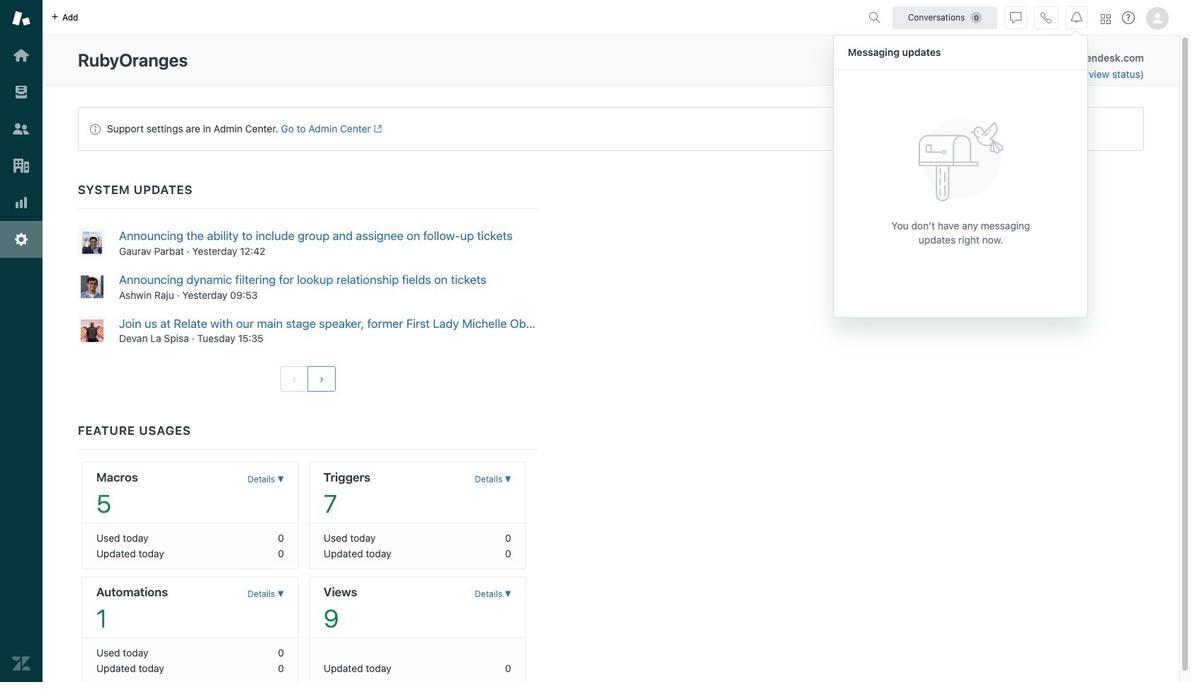 Task type: locate. For each thing, give the bounding box(es) containing it.
get started image
[[12, 46, 30, 64]]

(opens in a new tab) image
[[371, 125, 382, 133]]

views image
[[12, 83, 30, 101]]

status
[[78, 107, 1144, 151]]

menu
[[833, 34, 1088, 320]]

notifications image
[[1071, 12, 1083, 23]]

organizations image
[[12, 157, 30, 175]]

button displays agent's chat status as invisible. image
[[1010, 12, 1022, 23]]

reporting image
[[12, 193, 30, 212]]



Task type: vqa. For each thing, say whether or not it's contained in the screenshot.
"Admin" IMAGE in the left of the page
yes



Task type: describe. For each thing, give the bounding box(es) containing it.
get help image
[[1122, 11, 1135, 24]]

zendesk image
[[12, 655, 30, 673]]

customers image
[[12, 120, 30, 138]]

main element
[[0, 0, 43, 682]]

zendesk support image
[[12, 9, 30, 28]]

zendesk products image
[[1101, 14, 1111, 24]]

admin image
[[12, 230, 30, 249]]



